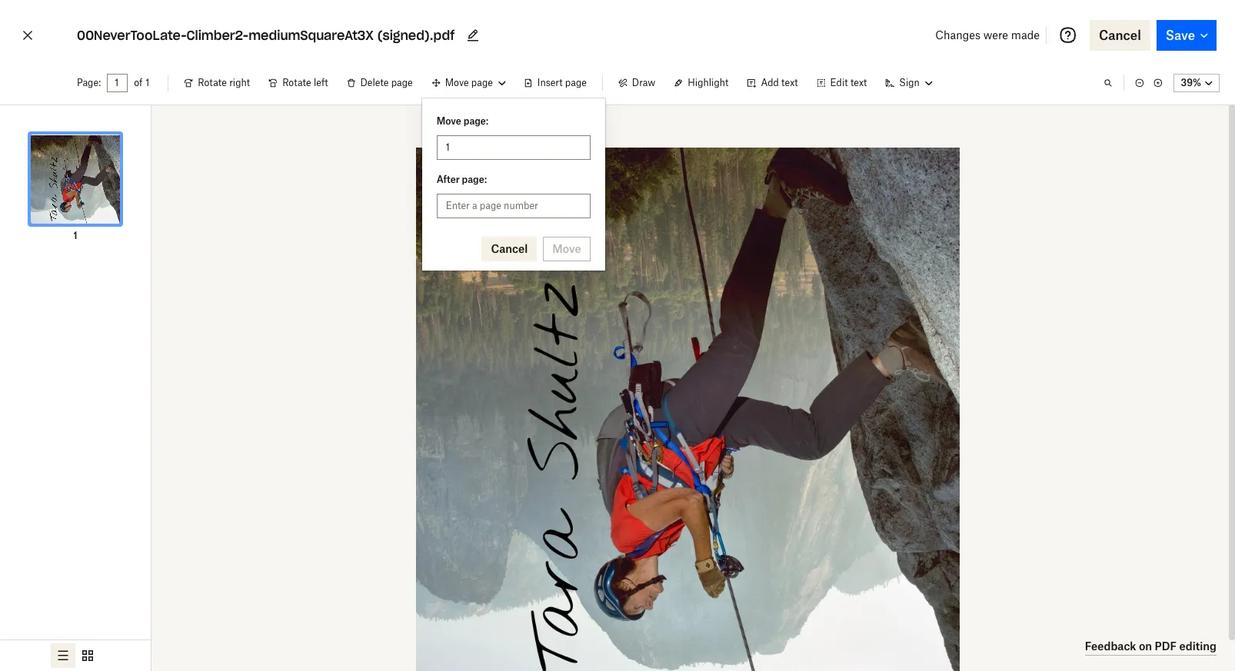 Task type: vqa. For each thing, say whether or not it's contained in the screenshot.
second 'page' from left
yes



Task type: describe. For each thing, give the bounding box(es) containing it.
00nevertoolate-
[[77, 28, 187, 43]]

text for edit text
[[851, 77, 867, 88]]

page: for move page:
[[464, 115, 489, 127]]

page for insert page
[[565, 77, 587, 88]]

insert page button
[[514, 71, 596, 95]]

feedback on pdf editing
[[1085, 640, 1217, 653]]

changes
[[936, 28, 981, 42]]

39% button
[[1174, 74, 1220, 92]]

move for move page
[[445, 77, 469, 88]]

changes were made
[[936, 28, 1040, 42]]

00nevertoolate-climber2-mediumsquareat3x (signed).pdf
[[77, 28, 455, 43]]

made
[[1011, 28, 1040, 42]]

move page button
[[422, 71, 514, 95]]

save
[[1166, 28, 1195, 43]]

left
[[314, 77, 328, 88]]

page for move page
[[471, 77, 493, 88]]

mediumsquareat3x
[[249, 28, 374, 43]]

add text
[[761, 77, 798, 88]]

move for move page:
[[437, 115, 461, 127]]

move page
[[445, 77, 493, 88]]

draw button
[[609, 71, 665, 95]]

insert
[[538, 77, 563, 88]]

(signed).pdf
[[378, 28, 455, 43]]

after page:
[[437, 174, 487, 185]]

Button to change sidebar grid view to list view radio
[[51, 644, 75, 668]]

39%
[[1181, 77, 1202, 88]]

climber2-
[[187, 28, 249, 43]]

rotate left
[[282, 77, 328, 88]]

1 horizontal spatial 1
[[146, 77, 149, 88]]



Task type: locate. For each thing, give the bounding box(es) containing it.
0 horizontal spatial rotate
[[198, 77, 227, 88]]

rotate inside rotate left button
[[282, 77, 311, 88]]

page
[[391, 77, 413, 88], [471, 77, 493, 88], [565, 77, 587, 88]]

edit text
[[830, 77, 867, 88]]

cancel image
[[18, 23, 37, 48]]

right
[[229, 77, 250, 88]]

cancel button
[[1090, 20, 1151, 51], [482, 237, 537, 262]]

text for add text
[[782, 77, 798, 88]]

0 vertical spatial cancel
[[1099, 28, 1141, 43]]

rotate left left
[[282, 77, 311, 88]]

on
[[1139, 640, 1152, 653]]

0 vertical spatial 1
[[146, 77, 149, 88]]

1 horizontal spatial text
[[851, 77, 867, 88]]

cancel button down the page to insert selected pages after text field
[[482, 237, 537, 262]]

cancel
[[1099, 28, 1141, 43], [491, 242, 528, 255]]

None number field
[[115, 77, 120, 89]]

cancel inside cancel menu item
[[491, 242, 528, 255]]

cancel for the rightmost cancel "button"
[[1099, 28, 1141, 43]]

page right insert
[[565, 77, 587, 88]]

highlight button
[[665, 71, 738, 95]]

draw
[[632, 77, 656, 88]]

0 horizontal spatial text
[[782, 77, 798, 88]]

3 page from the left
[[565, 77, 587, 88]]

page: down move page dropdown button
[[464, 115, 489, 127]]

rotate
[[198, 77, 227, 88], [282, 77, 311, 88]]

move up 'move page:'
[[445, 77, 469, 88]]

cancel down the page to insert selected pages after text field
[[491, 242, 528, 255]]

1 horizontal spatial cancel
[[1099, 28, 1141, 43]]

delete page
[[360, 77, 413, 88]]

rotate left button
[[259, 71, 337, 95]]

pdf
[[1155, 640, 1177, 653]]

rotate for rotate left
[[282, 77, 311, 88]]

cancel menu item
[[422, 105, 605, 265]]

option group
[[0, 640, 151, 672]]

1 horizontal spatial page
[[471, 77, 493, 88]]

move page:
[[437, 115, 489, 127]]

page: for after page:
[[462, 174, 487, 185]]

page inside dropdown button
[[471, 77, 493, 88]]

sign button
[[876, 71, 941, 95]]

move inside cancel menu item
[[437, 115, 461, 127]]

Selected pages to move text field
[[446, 139, 581, 156]]

move down move page dropdown button
[[437, 115, 461, 127]]

save button
[[1157, 20, 1217, 51]]

of
[[134, 77, 143, 88]]

1 horizontal spatial cancel button
[[1090, 20, 1151, 51]]

were
[[984, 28, 1009, 42]]

1 vertical spatial 1
[[73, 230, 77, 242]]

0 horizontal spatial cancel button
[[482, 237, 537, 262]]

editing
[[1180, 640, 1217, 653]]

feedback on pdf editing button
[[1085, 638, 1217, 656]]

page:
[[77, 77, 101, 88]]

1 rotate from the left
[[198, 77, 227, 88]]

1
[[146, 77, 149, 88], [73, 230, 77, 242]]

rotate right
[[198, 77, 250, 88]]

delete page button
[[337, 71, 422, 95]]

insert page
[[538, 77, 587, 88]]

2 horizontal spatial page
[[565, 77, 587, 88]]

page right delete at the left
[[391, 77, 413, 88]]

0 vertical spatial move
[[445, 77, 469, 88]]

0 horizontal spatial cancel
[[491, 242, 528, 255]]

move inside dropdown button
[[445, 77, 469, 88]]

1 vertical spatial move
[[437, 115, 461, 127]]

rotate inside rotate right button
[[198, 77, 227, 88]]

Page to insert selected pages after text field
[[446, 198, 581, 215]]

1 horizontal spatial rotate
[[282, 77, 311, 88]]

2 page from the left
[[471, 77, 493, 88]]

page:
[[464, 115, 489, 127], [462, 174, 487, 185]]

move
[[445, 77, 469, 88], [437, 115, 461, 127]]

Button to change sidebar list view to grid view radio
[[75, 644, 100, 668]]

1 vertical spatial cancel button
[[482, 237, 537, 262]]

edit text button
[[807, 71, 876, 95]]

highlight
[[688, 77, 729, 88]]

add text button
[[738, 71, 807, 95]]

0 horizontal spatial 1
[[73, 230, 77, 242]]

text right 'edit'
[[851, 77, 867, 88]]

page up 'move page:'
[[471, 77, 493, 88]]

1 page from the left
[[391, 77, 413, 88]]

page 1. selected thumbnail preview. rotated 270 degrees element
[[26, 118, 125, 244]]

rotate for rotate right
[[198, 77, 227, 88]]

rotate left right
[[198, 77, 227, 88]]

of 1
[[134, 77, 149, 88]]

1 vertical spatial page:
[[462, 174, 487, 185]]

edit
[[830, 77, 848, 88]]

2 rotate from the left
[[282, 77, 311, 88]]

page: right after
[[462, 174, 487, 185]]

text right add
[[782, 77, 798, 88]]

add
[[761, 77, 779, 88]]

2 text from the left
[[851, 77, 867, 88]]

cancel button inside menu item
[[482, 237, 537, 262]]

0 vertical spatial cancel button
[[1090, 20, 1151, 51]]

cancel button left save
[[1090, 20, 1151, 51]]

cancel left save
[[1099, 28, 1141, 43]]

text
[[782, 77, 798, 88], [851, 77, 867, 88]]

delete
[[360, 77, 389, 88]]

cancel for cancel "button" in the menu item
[[491, 242, 528, 255]]

1 text from the left
[[782, 77, 798, 88]]

1 vertical spatial cancel
[[491, 242, 528, 255]]

page for delete page
[[391, 77, 413, 88]]

sign
[[900, 77, 920, 88]]

0 horizontal spatial page
[[391, 77, 413, 88]]

0 vertical spatial page:
[[464, 115, 489, 127]]

rotate right button
[[175, 71, 259, 95]]

feedback
[[1085, 640, 1137, 653]]

after
[[437, 174, 460, 185]]



